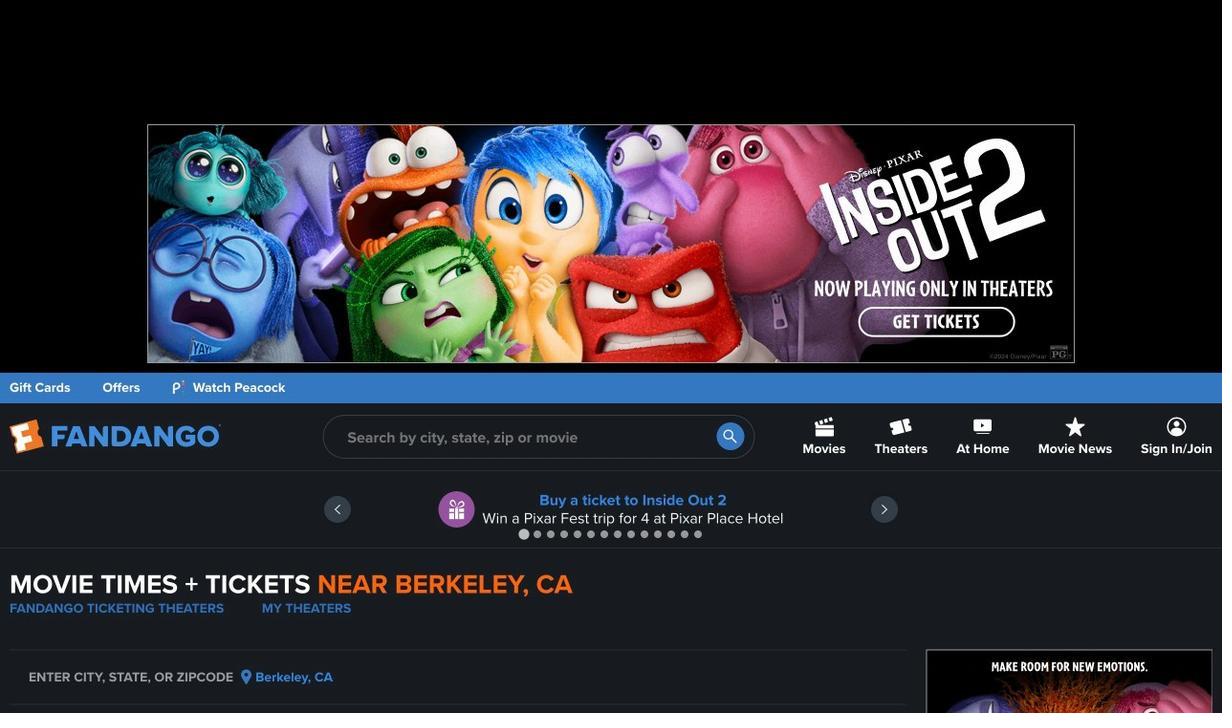 Task type: locate. For each thing, give the bounding box(es) containing it.
None search field
[[323, 415, 755, 459]]

select a slide to show tab list
[[0, 527, 1223, 541]]

location light image
[[241, 670, 252, 686]]

region
[[0, 472, 1223, 548]]

Search by city, state, zip or movie text field
[[323, 415, 755, 459]]

advertisement element
[[147, 124, 1075, 364], [927, 650, 1214, 714]]



Task type: vqa. For each thing, say whether or not it's contained in the screenshot.
location light Icon in the left bottom of the page
yes



Task type: describe. For each thing, give the bounding box(es) containing it.
1 vertical spatial advertisement element
[[927, 650, 1214, 714]]

offer icon image
[[439, 492, 475, 528]]

0 vertical spatial advertisement element
[[147, 124, 1075, 364]]



